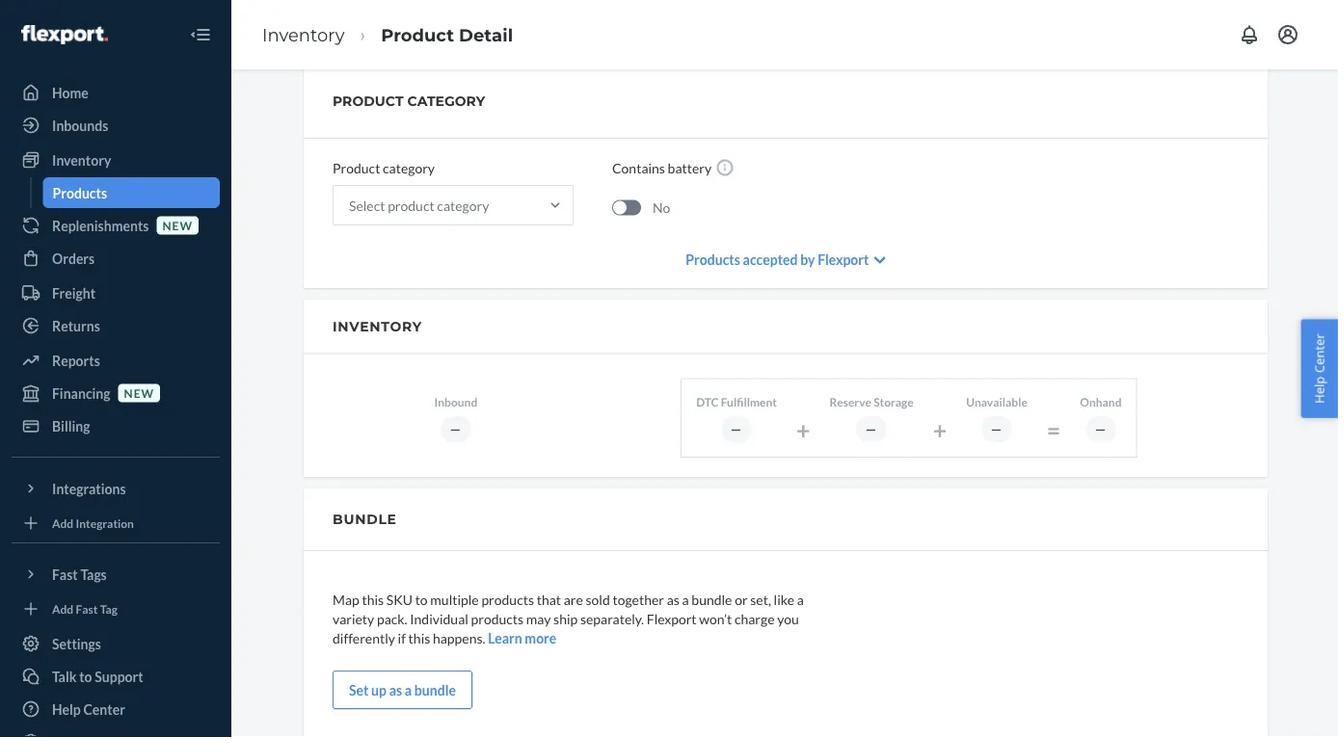 Task type: vqa. For each thing, say whether or not it's contained in the screenshot.
Preferred duration in the left of the page
no



Task type: describe. For each thing, give the bounding box(es) containing it.
if
[[398, 630, 406, 647]]

breadcrumbs navigation
[[247, 7, 528, 63]]

talk to support
[[52, 669, 143, 685]]

product for product category
[[333, 160, 380, 176]]

returns link
[[12, 310, 220, 341]]

inbound
[[434, 395, 477, 409]]

1 horizontal spatial this
[[408, 630, 430, 647]]

map
[[333, 592, 359, 608]]

orders link
[[12, 243, 220, 274]]

multiple
[[430, 592, 479, 608]]

unavailable
[[966, 395, 1027, 409]]

set
[[349, 682, 369, 699]]

0 horizontal spatial inventory link
[[12, 145, 220, 175]]

flexport logo image
[[21, 25, 108, 44]]

0 horizontal spatial center
[[83, 701, 125, 718]]

freight
[[52, 285, 95, 301]]

or
[[735, 592, 748, 608]]

sold
[[586, 592, 610, 608]]

are
[[564, 592, 583, 608]]

as inside button
[[389, 682, 402, 699]]

help inside button
[[1310, 376, 1328, 404]]

support
[[95, 669, 143, 685]]

fast tags button
[[12, 559, 220, 590]]

to inside 'map this sku to multiple products that are sold together as a bundle or set, like a variety pack. individual products may ship separately. flexport won't charge you differently if this happens.'
[[415, 592, 428, 608]]

to inside talk to support "button"
[[79, 669, 92, 685]]

bundle inside 'map this sku to multiple products that are sold together as a bundle or set, like a variety pack. individual products may ship separately. flexport won't charge you differently if this happens.'
[[691, 592, 732, 608]]

settings link
[[12, 629, 220, 659]]

add for add integration
[[52, 516, 73, 530]]

add fast tag
[[52, 602, 118, 616]]

that
[[537, 592, 561, 608]]

help center link
[[12, 694, 220, 725]]

1 vertical spatial inventory
[[52, 152, 111, 168]]

product category
[[333, 93, 485, 109]]

dtc
[[696, 395, 719, 409]]

select
[[349, 197, 385, 214]]

storage
[[874, 395, 914, 409]]

close navigation image
[[189, 23, 212, 46]]

add fast tag link
[[12, 598, 220, 621]]

happens.
[[433, 630, 485, 647]]

replenishments
[[52, 217, 149, 234]]

learn
[[488, 630, 522, 647]]

sku
[[386, 592, 413, 608]]

product
[[388, 197, 434, 214]]

contains
[[612, 160, 665, 176]]

select product category
[[349, 197, 489, 214]]

by
[[800, 251, 815, 268]]

=
[[1047, 415, 1061, 444]]

inventory link inside breadcrumbs navigation
[[262, 24, 345, 45]]

together
[[613, 592, 664, 608]]

charge
[[734, 611, 775, 627]]

onhand
[[1080, 395, 1122, 409]]

ship
[[553, 611, 578, 627]]

1 vertical spatial products
[[471, 611, 524, 627]]

― for inbound
[[450, 422, 462, 436]]

home link
[[12, 77, 220, 108]]

product detail link
[[381, 24, 513, 45]]

1 vertical spatial category
[[437, 197, 489, 214]]

dtc fulfillment
[[696, 395, 777, 409]]

new for replenishments
[[162, 218, 193, 232]]

billing
[[52, 418, 90, 434]]

fast tags
[[52, 566, 107, 583]]

0 horizontal spatial help
[[52, 701, 81, 718]]

products accepted by flexport
[[686, 251, 869, 268]]

as inside 'map this sku to multiple products that are sold together as a bundle or set, like a variety pack. individual products may ship separately. flexport won't charge you differently if this happens.'
[[667, 592, 679, 608]]

product detail
[[381, 24, 513, 45]]

map this sku to multiple products that are sold together as a bundle or set, like a variety pack. individual products may ship separately. flexport won't charge you differently if this happens.
[[333, 592, 804, 647]]

settings
[[52, 636, 101, 652]]

help center inside the help center link
[[52, 701, 125, 718]]

learn more button
[[488, 629, 557, 648]]

more
[[525, 630, 557, 647]]

you
[[777, 611, 799, 627]]

fulfillment
[[721, 395, 777, 409]]

0 horizontal spatial category
[[383, 160, 435, 176]]

learn more
[[488, 630, 557, 647]]

bundle inside button
[[414, 682, 456, 699]]

0 vertical spatial products
[[481, 592, 534, 608]]

fast inside 'dropdown button'
[[52, 566, 78, 583]]

like
[[774, 592, 794, 608]]

reserve storage
[[829, 395, 914, 409]]

tag
[[100, 602, 118, 616]]

chevron down image
[[874, 254, 886, 267]]

up
[[371, 682, 387, 699]]

open account menu image
[[1276, 23, 1299, 46]]



Task type: locate. For each thing, give the bounding box(es) containing it.
2 horizontal spatial a
[[797, 592, 804, 608]]

products up the may
[[481, 592, 534, 608]]

products for products accepted by flexport
[[686, 251, 740, 268]]

― for dtc fulfillment
[[730, 422, 743, 436]]

0 horizontal spatial +
[[796, 415, 810, 444]]

fast left tags
[[52, 566, 78, 583]]

1 horizontal spatial product
[[381, 24, 454, 45]]

1 vertical spatial this
[[408, 630, 430, 647]]

products
[[481, 592, 534, 608], [471, 611, 524, 627]]

flexport
[[818, 251, 869, 268], [647, 611, 697, 627]]

inventory link
[[262, 24, 345, 45], [12, 145, 220, 175]]

inventory link up product
[[262, 24, 345, 45]]

orders
[[52, 250, 95, 267]]

1 + from the left
[[796, 415, 810, 444]]

product inside breadcrumbs navigation
[[381, 24, 454, 45]]

2 vertical spatial inventory
[[333, 318, 422, 335]]

products inside products link
[[53, 185, 107, 201]]

to right sku
[[415, 592, 428, 608]]

integration
[[76, 516, 134, 530]]

0 horizontal spatial as
[[389, 682, 402, 699]]

this
[[362, 592, 384, 608], [408, 630, 430, 647]]

― down unavailable on the right bottom of the page
[[990, 422, 1003, 436]]

1 horizontal spatial help
[[1310, 376, 1328, 404]]

0 vertical spatial product
[[381, 24, 454, 45]]

as
[[667, 592, 679, 608], [389, 682, 402, 699]]

open notifications image
[[1238, 23, 1261, 46]]

center
[[1310, 334, 1328, 373], [83, 701, 125, 718]]

battery
[[668, 160, 712, 176]]

variety
[[333, 611, 374, 627]]

1 ― from the left
[[450, 422, 462, 436]]

1 vertical spatial add
[[52, 602, 73, 616]]

1 vertical spatial products
[[686, 251, 740, 268]]

0 vertical spatial category
[[383, 160, 435, 176]]

flexport right by
[[818, 251, 869, 268]]

products left accepted
[[686, 251, 740, 268]]

1 horizontal spatial +
[[933, 415, 947, 444]]

talk to support button
[[12, 661, 220, 692]]

0 vertical spatial center
[[1310, 334, 1328, 373]]

― for reserve storage
[[865, 422, 878, 436]]

2 + from the left
[[933, 415, 947, 444]]

help center
[[1310, 334, 1328, 404], [52, 701, 125, 718]]

0 vertical spatial this
[[362, 592, 384, 608]]

1 vertical spatial inventory link
[[12, 145, 220, 175]]

bundle up won't
[[691, 592, 732, 608]]

0 horizontal spatial products
[[53, 185, 107, 201]]

tags
[[80, 566, 107, 583]]

― down inbound
[[450, 422, 462, 436]]

add up 'settings'
[[52, 602, 73, 616]]

category
[[383, 160, 435, 176], [437, 197, 489, 214]]

inventory inside breadcrumbs navigation
[[262, 24, 345, 45]]

0 vertical spatial add
[[52, 516, 73, 530]]

0 vertical spatial as
[[667, 592, 679, 608]]

1 vertical spatial help center
[[52, 701, 125, 718]]

0 vertical spatial bundle
[[691, 592, 732, 608]]

billing link
[[12, 411, 220, 442]]

0 horizontal spatial product
[[333, 160, 380, 176]]

0 vertical spatial help
[[1310, 376, 1328, 404]]

add for add fast tag
[[52, 602, 73, 616]]

― for unavailable
[[990, 422, 1003, 436]]

1 horizontal spatial bundle
[[691, 592, 732, 608]]

2 add from the top
[[52, 602, 73, 616]]

1 vertical spatial product
[[333, 160, 380, 176]]

2 ― from the left
[[730, 422, 743, 436]]

freight link
[[12, 278, 220, 308]]

1 horizontal spatial products
[[686, 251, 740, 268]]

integrations
[[52, 481, 126, 497]]

center inside button
[[1310, 334, 1328, 373]]

1 vertical spatial fast
[[76, 602, 98, 616]]

products up learn
[[471, 611, 524, 627]]

1 horizontal spatial a
[[682, 592, 689, 608]]

1 vertical spatial new
[[124, 386, 154, 400]]

separately.
[[580, 611, 644, 627]]

0 horizontal spatial new
[[124, 386, 154, 400]]

no
[[653, 200, 670, 216]]

a right together
[[682, 592, 689, 608]]

set up as a bundle button
[[333, 671, 472, 710]]

reserve
[[829, 395, 871, 409]]

as right up
[[389, 682, 402, 699]]

home
[[52, 84, 89, 101]]

― for onhand
[[1095, 422, 1107, 436]]

product for product detail
[[381, 24, 454, 45]]

0 vertical spatial inventory link
[[262, 24, 345, 45]]

set,
[[750, 592, 771, 608]]

0 vertical spatial products
[[53, 185, 107, 201]]

0 horizontal spatial this
[[362, 592, 384, 608]]

0 horizontal spatial help center
[[52, 701, 125, 718]]

flexport inside 'map this sku to multiple products that are sold together as a bundle or set, like a variety pack. individual products may ship separately. flexport won't charge you differently if this happens.'
[[647, 611, 697, 627]]

new down products link
[[162, 218, 193, 232]]

1 vertical spatial center
[[83, 701, 125, 718]]

0 horizontal spatial flexport
[[647, 611, 697, 627]]

0 vertical spatial flexport
[[818, 251, 869, 268]]

this right if
[[408, 630, 430, 647]]

bundle
[[691, 592, 732, 608], [414, 682, 456, 699]]

inbounds link
[[12, 110, 220, 141]]

1 vertical spatial help
[[52, 701, 81, 718]]

inventory link down inbounds link
[[12, 145, 220, 175]]

+
[[796, 415, 810, 444], [933, 415, 947, 444]]

1 horizontal spatial center
[[1310, 334, 1328, 373]]

1 horizontal spatial to
[[415, 592, 428, 608]]

add
[[52, 516, 73, 530], [52, 602, 73, 616]]

new down reports 'link'
[[124, 386, 154, 400]]

fast
[[52, 566, 78, 583], [76, 602, 98, 616]]

0 vertical spatial new
[[162, 218, 193, 232]]

category right product
[[437, 197, 489, 214]]

accepted
[[743, 251, 798, 268]]

contains battery
[[612, 160, 712, 176]]

as right together
[[667, 592, 679, 608]]

individual
[[410, 611, 468, 627]]

reports
[[52, 352, 100, 369]]

this left sku
[[362, 592, 384, 608]]

1 horizontal spatial flexport
[[818, 251, 869, 268]]

product
[[333, 93, 404, 109]]

0 vertical spatial help center
[[1310, 334, 1328, 404]]

add integration link
[[12, 512, 220, 535]]

add integration
[[52, 516, 134, 530]]

returns
[[52, 318, 100, 334]]

1 horizontal spatial as
[[667, 592, 679, 608]]

0 horizontal spatial bundle
[[414, 682, 456, 699]]

bundle right up
[[414, 682, 456, 699]]

1 add from the top
[[52, 516, 73, 530]]

category
[[407, 93, 485, 109]]

0 vertical spatial to
[[415, 592, 428, 608]]

detail
[[459, 24, 513, 45]]

― down onhand
[[1095, 422, 1107, 436]]

1 horizontal spatial category
[[437, 197, 489, 214]]

1 vertical spatial flexport
[[647, 611, 697, 627]]

flexport down together
[[647, 611, 697, 627]]

products up replenishments
[[53, 185, 107, 201]]

― down dtc fulfillment
[[730, 422, 743, 436]]

to right talk
[[79, 669, 92, 685]]

differently
[[333, 630, 395, 647]]

new for financing
[[124, 386, 154, 400]]

products
[[53, 185, 107, 201], [686, 251, 740, 268]]

inbounds
[[52, 117, 108, 134]]

a right like
[[797, 592, 804, 608]]

add left integration
[[52, 516, 73, 530]]

4 ― from the left
[[990, 422, 1003, 436]]

product up select
[[333, 160, 380, 176]]

financing
[[52, 385, 110, 401]]

products for products
[[53, 185, 107, 201]]

talk
[[52, 669, 77, 685]]

3 ― from the left
[[865, 422, 878, 436]]

fast left tag
[[76, 602, 98, 616]]

products link
[[43, 177, 220, 208]]

pack.
[[377, 611, 407, 627]]

reports link
[[12, 345, 220, 376]]

0 vertical spatial fast
[[52, 566, 78, 583]]

bundle
[[333, 512, 397, 528]]

set up as a bundle
[[349, 682, 456, 699]]

integrations button
[[12, 473, 220, 504]]

a inside button
[[405, 682, 412, 699]]

5 ― from the left
[[1095, 422, 1107, 436]]

― down reserve storage
[[865, 422, 878, 436]]

0 horizontal spatial a
[[405, 682, 412, 699]]

inventory
[[262, 24, 345, 45], [52, 152, 111, 168], [333, 318, 422, 335]]

category up product
[[383, 160, 435, 176]]

product up product category
[[381, 24, 454, 45]]

product category
[[333, 160, 435, 176]]

product
[[381, 24, 454, 45], [333, 160, 380, 176]]

may
[[526, 611, 551, 627]]

help center inside help center button
[[1310, 334, 1328, 404]]

1 vertical spatial as
[[389, 682, 402, 699]]

1 vertical spatial bundle
[[414, 682, 456, 699]]

1 horizontal spatial help center
[[1310, 334, 1328, 404]]

won't
[[699, 611, 732, 627]]

0 vertical spatial inventory
[[262, 24, 345, 45]]

1 horizontal spatial new
[[162, 218, 193, 232]]

1 vertical spatial to
[[79, 669, 92, 685]]

help
[[1310, 376, 1328, 404], [52, 701, 81, 718]]

0 horizontal spatial to
[[79, 669, 92, 685]]

―
[[450, 422, 462, 436], [730, 422, 743, 436], [865, 422, 878, 436], [990, 422, 1003, 436], [1095, 422, 1107, 436]]

1 horizontal spatial inventory link
[[262, 24, 345, 45]]

a right up
[[405, 682, 412, 699]]

help center button
[[1301, 319, 1338, 418]]



